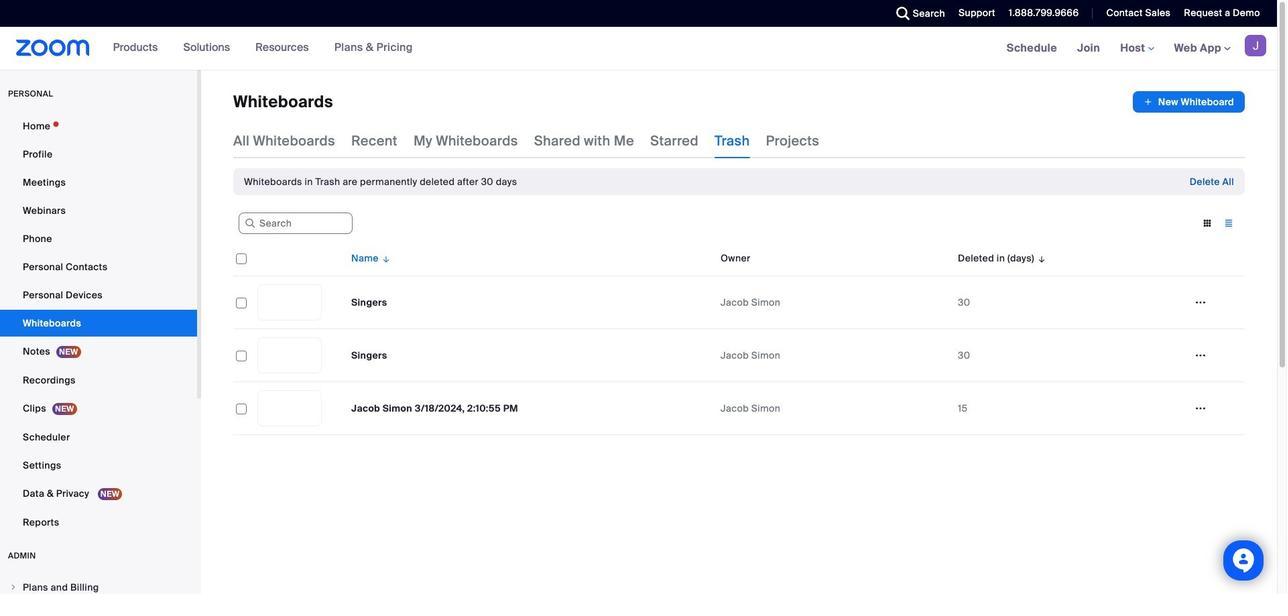 Task type: vqa. For each thing, say whether or not it's contained in the screenshot.
right icon in Account Management menu item
no



Task type: describe. For each thing, give the bounding box(es) containing it.
jacob simon 3/18/2024, 2:10:55 pm element
[[351, 402, 518, 414]]

more options for singers image
[[1190, 296, 1212, 308]]

thumbnail of jacob simon 3/18/2024, 2:10:55 pm image
[[258, 391, 321, 426]]

personal menu menu
[[0, 113, 197, 537]]

add image
[[1144, 95, 1153, 109]]

product information navigation
[[103, 27, 423, 70]]

tabs of all whiteboard page tab list
[[233, 123, 820, 158]]

1 vertical spatial application
[[233, 241, 1255, 445]]

profile picture image
[[1245, 35, 1267, 56]]

singers element for more options for singers image
[[351, 296, 387, 308]]

list mode, selected image
[[1218, 217, 1240, 229]]

thumbnail of singers image for more options for singers image's singers element
[[258, 285, 321, 320]]

2 arrow down image from the left
[[1035, 250, 1047, 266]]



Task type: locate. For each thing, give the bounding box(es) containing it.
2 singers element from the top
[[351, 349, 387, 361]]

1 singers element from the top
[[351, 296, 387, 308]]

thumbnail of singers image for more options for singers icon singers element
[[258, 338, 321, 373]]

1 vertical spatial singers element
[[351, 349, 387, 361]]

0 vertical spatial thumbnail of singers image
[[258, 285, 321, 320]]

singers element
[[351, 296, 387, 308], [351, 349, 387, 361]]

1 thumbnail of singers image from the top
[[258, 285, 321, 320]]

Search text field
[[239, 213, 353, 234]]

0 vertical spatial application
[[1133, 91, 1245, 113]]

1 horizontal spatial arrow down image
[[1035, 250, 1047, 266]]

more options for jacob simon 3/18/2024, 2:10:55 pm image
[[1190, 402, 1212, 414]]

grid mode, not selected image
[[1197, 217, 1218, 229]]

zoom logo image
[[16, 40, 90, 56]]

alert
[[244, 175, 517, 188]]

singers element for more options for singers icon
[[351, 349, 387, 361]]

right image
[[9, 583, 17, 591]]

1 vertical spatial thumbnail of singers image
[[258, 338, 321, 373]]

meetings navigation
[[997, 27, 1277, 70]]

1 arrow down image from the left
[[379, 250, 391, 266]]

menu item
[[0, 575, 197, 594]]

application
[[1133, 91, 1245, 113], [233, 241, 1255, 445]]

0 horizontal spatial arrow down image
[[379, 250, 391, 266]]

thumbnail of singers image
[[258, 285, 321, 320], [258, 338, 321, 373]]

0 vertical spatial singers element
[[351, 296, 387, 308]]

arrow down image
[[379, 250, 391, 266], [1035, 250, 1047, 266]]

2 thumbnail of singers image from the top
[[258, 338, 321, 373]]

more options for singers image
[[1190, 349, 1212, 361]]

banner
[[0, 27, 1277, 70]]



